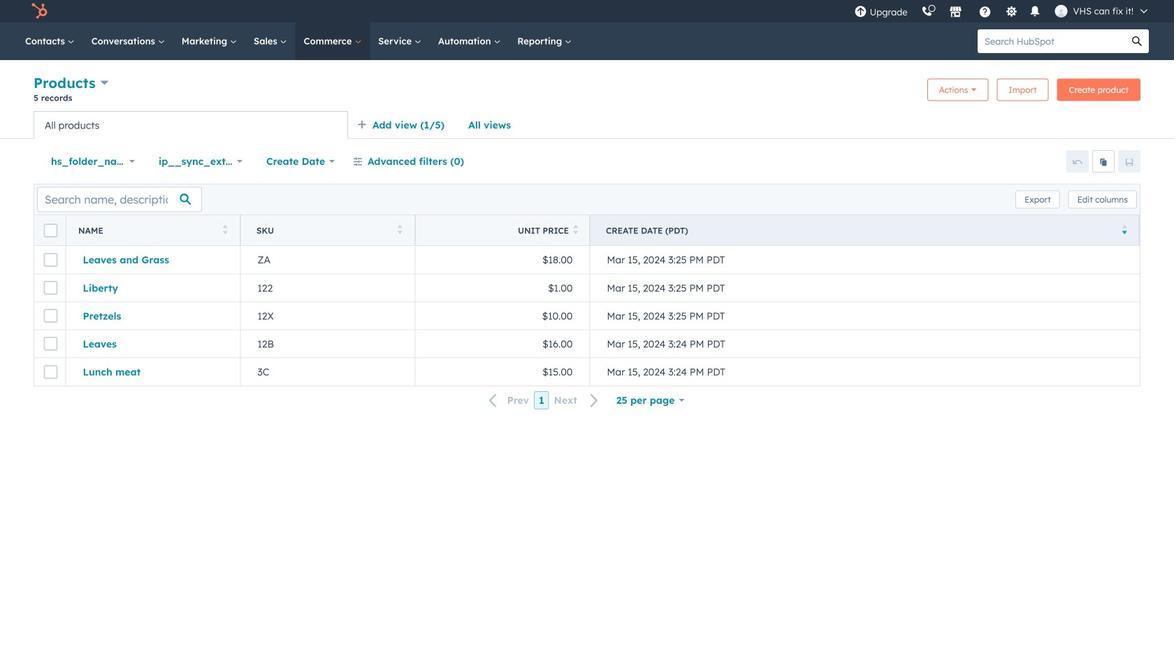 Task type: vqa. For each thing, say whether or not it's contained in the screenshot.
Group
no



Task type: locate. For each thing, give the bounding box(es) containing it.
1 horizontal spatial press to sort. image
[[574, 225, 579, 235]]

1 horizontal spatial press to sort. element
[[398, 225, 403, 237]]

pagination navigation
[[481, 391, 608, 410]]

0 horizontal spatial press to sort. image
[[223, 225, 228, 235]]

press to sort. element
[[223, 225, 228, 237], [398, 225, 403, 237], [574, 225, 579, 237]]

banner
[[34, 73, 1141, 111]]

0 horizontal spatial press to sort. element
[[223, 225, 228, 237]]

Search name, description, or SKU search field
[[37, 187, 202, 212]]

1 press to sort. element from the left
[[223, 225, 228, 237]]

press to sort. image
[[223, 225, 228, 235], [574, 225, 579, 235]]

press to sort. image
[[398, 225, 403, 235]]

menu
[[848, 0, 1158, 22]]

2 horizontal spatial press to sort. element
[[574, 225, 579, 237]]



Task type: describe. For each thing, give the bounding box(es) containing it.
1 press to sort. image from the left
[[223, 225, 228, 235]]

3 press to sort. element from the left
[[574, 225, 579, 237]]

terry turtle image
[[1056, 5, 1068, 17]]

2 press to sort. element from the left
[[398, 225, 403, 237]]

marketplaces image
[[950, 6, 963, 19]]

descending sort. press to sort ascending. image
[[1123, 225, 1128, 235]]

2 press to sort. image from the left
[[574, 225, 579, 235]]

Search HubSpot search field
[[978, 29, 1126, 53]]

descending sort. press to sort ascending. element
[[1123, 225, 1128, 237]]



